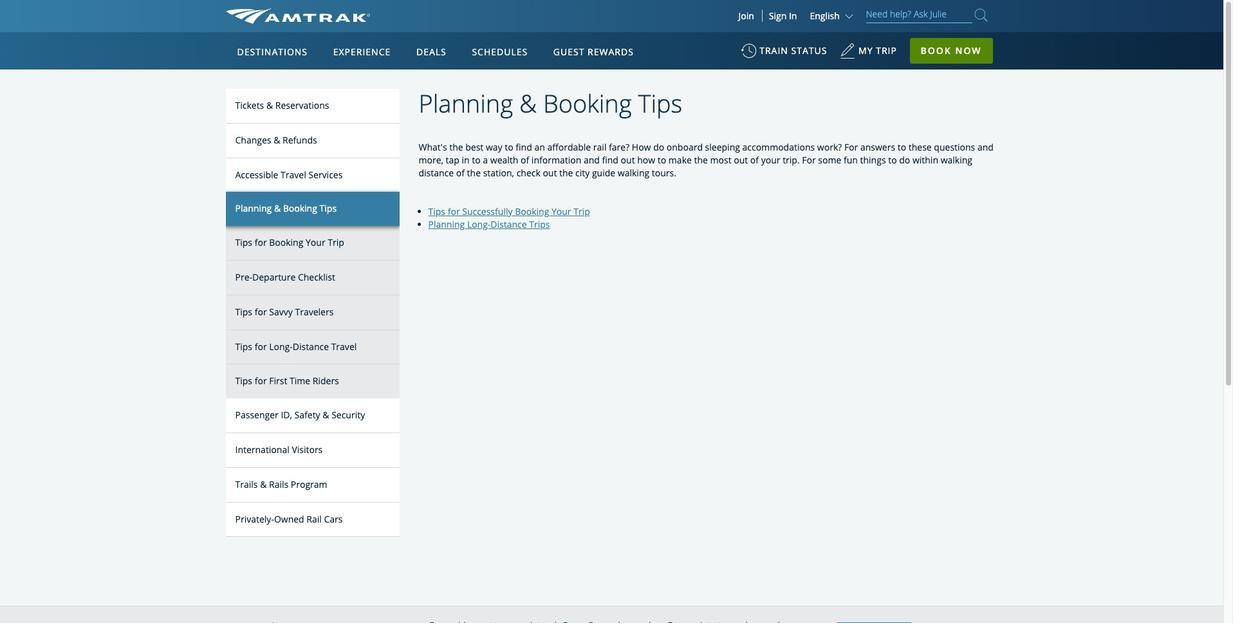 Task type: describe. For each thing, give the bounding box(es) containing it.
time
[[290, 375, 310, 387]]

deals button
[[411, 34, 452, 70]]

visitors
[[292, 443, 323, 456]]

tips for long-distance travel link
[[226, 330, 399, 365]]

tickets & reservations link
[[226, 89, 399, 123]]

distance
[[419, 166, 454, 179]]

0 vertical spatial planning
[[419, 86, 513, 120]]

trip inside secondary navigation
[[328, 236, 344, 249]]

work?
[[817, 141, 842, 153]]

tips for successfully booking your trip planning long-distance trips
[[428, 205, 590, 230]]

distance inside the tips for successfully booking your trip planning long-distance trips
[[491, 218, 527, 230]]

what's the best way to find an affordable rail fare? how do onboard sleeping accommodations work? for answers to these questions and more, tap in to a wealth of information and find out how to make the most out of your trip. for some fun things to do within walking distance of the station, check out the city guide walking tours.
[[419, 141, 994, 179]]

the down in
[[467, 166, 481, 179]]

experience button
[[328, 34, 396, 70]]

status
[[791, 44, 827, 57]]

reservations
[[275, 99, 329, 111]]

passenger
[[235, 409, 279, 421]]

accessible travel services
[[235, 168, 343, 181]]

accessible
[[235, 168, 278, 181]]

changes & refunds link
[[226, 123, 399, 158]]

information
[[532, 154, 581, 166]]

1 horizontal spatial find
[[602, 154, 619, 166]]

tips for savvy travelers link
[[226, 295, 399, 330]]

regions map image
[[273, 107, 582, 288]]

safety
[[295, 409, 320, 421]]

sign
[[769, 10, 787, 22]]

destinations button
[[232, 34, 313, 70]]

to up wealth
[[505, 141, 513, 153]]

destinations
[[237, 46, 308, 58]]

accommodations
[[742, 141, 815, 153]]

trails & rails program link
[[226, 468, 399, 502]]

schedules link
[[467, 32, 533, 70]]

for for successfully
[[448, 205, 460, 217]]

book now
[[921, 44, 982, 57]]

security
[[332, 409, 365, 421]]

tips up how
[[638, 86, 682, 120]]

0 horizontal spatial for
[[802, 154, 816, 166]]

trip inside the tips for successfully booking your trip planning long-distance trips
[[574, 205, 590, 217]]

id,
[[281, 409, 292, 421]]

trip.
[[783, 154, 800, 166]]

planning inside the tips for successfully booking your trip planning long-distance trips
[[428, 218, 465, 230]]

fare?
[[609, 141, 630, 153]]

tips for tips for long-distance travel
[[235, 340, 252, 352]]

international visitors
[[235, 443, 323, 456]]

trails
[[235, 478, 258, 490]]

pre-departure checklist link
[[226, 261, 399, 295]]

how
[[632, 141, 651, 153]]

sleeping
[[705, 141, 740, 153]]

changes & refunds
[[235, 134, 317, 146]]

some
[[818, 154, 841, 166]]

tips for tips for savvy travelers
[[235, 306, 252, 318]]

tips for booking your trip link
[[226, 226, 399, 261]]

guest
[[553, 46, 585, 58]]

tips for successfully booking your trip link
[[428, 205, 590, 217]]

Please enter your search item search field
[[866, 6, 972, 23]]

schedules
[[472, 46, 528, 58]]

rails
[[269, 478, 288, 490]]

tips for booking your trip
[[235, 236, 344, 249]]

english
[[810, 10, 840, 22]]

& for tickets & reservations link
[[266, 99, 273, 111]]

booking inside the tips for successfully booking your trip planning long-distance trips
[[515, 205, 549, 217]]

tips for first time riders link
[[226, 365, 399, 399]]

tickets & reservations
[[235, 99, 329, 111]]

join button
[[731, 10, 763, 22]]

first
[[269, 375, 287, 387]]

tips down services
[[320, 202, 337, 215]]

station,
[[483, 166, 514, 179]]

0 vertical spatial planning & booking tips
[[419, 86, 682, 120]]

now
[[955, 44, 982, 57]]

search icon image
[[975, 6, 988, 24]]

savvy
[[269, 306, 293, 318]]

your
[[761, 154, 780, 166]]

wealth
[[490, 154, 518, 166]]

2 horizontal spatial out
[[734, 154, 748, 166]]

& right the safety
[[323, 409, 329, 421]]

for for long-
[[255, 340, 267, 352]]

international
[[235, 443, 289, 456]]

my
[[859, 44, 873, 57]]

riders
[[313, 375, 339, 387]]

within
[[913, 154, 938, 166]]

distance inside secondary navigation
[[293, 340, 329, 352]]

international visitors link
[[226, 433, 399, 468]]

what's
[[419, 141, 447, 153]]

0 horizontal spatial out
[[543, 166, 557, 179]]

refunds
[[283, 134, 317, 146]]

planning inside secondary navigation
[[235, 202, 272, 215]]

guest rewards
[[553, 46, 634, 58]]

tips for savvy travelers
[[235, 306, 334, 318]]

these
[[909, 141, 932, 153]]

most
[[710, 154, 732, 166]]

your inside the tips for successfully booking your trip planning long-distance trips
[[552, 205, 571, 217]]

your inside secondary navigation
[[306, 236, 325, 249]]

my trip button
[[840, 39, 897, 70]]

book now button
[[910, 38, 993, 64]]

how
[[637, 154, 655, 166]]

changes
[[235, 134, 271, 146]]

travelers
[[295, 306, 334, 318]]



Task type: locate. For each thing, give the bounding box(es) containing it.
& right the tickets at the top of page
[[266, 99, 273, 111]]

1 vertical spatial walking
[[618, 166, 650, 179]]

passenger id, safety & security
[[235, 409, 365, 421]]

the up tap on the top left of page
[[449, 141, 463, 153]]

for left successfully
[[448, 205, 460, 217]]

0 vertical spatial walking
[[941, 154, 973, 166]]

trip
[[574, 205, 590, 217], [328, 236, 344, 249]]

long- inside secondary navigation
[[269, 340, 293, 352]]

booking up "pre-departure checklist"
[[269, 236, 303, 249]]

planning long-distance trips link
[[428, 218, 550, 230]]

booking up trips at the left top of page
[[515, 205, 549, 217]]

for inside the tips for successfully booking your trip planning long-distance trips
[[448, 205, 460, 217]]

your
[[552, 205, 571, 217], [306, 236, 325, 249]]

long- down successfully
[[467, 218, 491, 230]]

1 horizontal spatial of
[[521, 154, 529, 166]]

my trip
[[859, 44, 897, 57]]

tips left first
[[235, 375, 252, 387]]

find up guide
[[602, 154, 619, 166]]

0 vertical spatial distance
[[491, 218, 527, 230]]

do right how
[[653, 141, 664, 153]]

1 horizontal spatial your
[[552, 205, 571, 217]]

long- inside the tips for successfully booking your trip planning long-distance trips
[[467, 218, 491, 230]]

find
[[516, 141, 532, 153], [602, 154, 619, 166]]

in
[[462, 154, 470, 166]]

0 horizontal spatial do
[[653, 141, 664, 153]]

1 horizontal spatial out
[[621, 154, 635, 166]]

& for planning & booking tips link
[[274, 202, 281, 215]]

secondary navigation
[[226, 89, 419, 537]]

tips
[[638, 86, 682, 120], [320, 202, 337, 215], [428, 205, 445, 217], [235, 236, 252, 249], [235, 306, 252, 318], [235, 340, 252, 352], [235, 375, 252, 387]]

0 horizontal spatial and
[[584, 154, 600, 166]]

1 horizontal spatial long-
[[467, 218, 491, 230]]

rail
[[307, 513, 322, 525]]

& up an at top
[[519, 86, 537, 120]]

tours.
[[652, 166, 676, 179]]

answers
[[861, 141, 895, 153]]

rewards
[[588, 46, 634, 58]]

& down accessible travel services on the top of the page
[[274, 202, 281, 215]]

walking down 'questions'
[[941, 154, 973, 166]]

more,
[[419, 154, 443, 166]]

services
[[309, 168, 343, 181]]

trip down city
[[574, 205, 590, 217]]

0 horizontal spatial walking
[[618, 166, 650, 179]]

0 vertical spatial find
[[516, 141, 532, 153]]

& for changes & refunds link
[[274, 134, 280, 146]]

privately-owned rail cars link
[[226, 502, 399, 537]]

for for first
[[255, 375, 267, 387]]

& left rails
[[260, 478, 267, 490]]

1 vertical spatial planning
[[235, 202, 272, 215]]

and down the rail
[[584, 154, 600, 166]]

distance
[[491, 218, 527, 230], [293, 340, 329, 352]]

planning & booking tips down accessible travel services on the top of the page
[[235, 202, 337, 215]]

departure
[[252, 271, 296, 283]]

0 horizontal spatial distance
[[293, 340, 329, 352]]

way
[[486, 141, 502, 153]]

0 horizontal spatial trip
[[328, 236, 344, 249]]

accessible travel services link
[[226, 158, 399, 193]]

and
[[978, 141, 994, 153], [584, 154, 600, 166]]

amtrak image
[[226, 8, 370, 24]]

guide
[[592, 166, 615, 179]]

things
[[860, 154, 886, 166]]

planning & booking tips up an at top
[[419, 86, 682, 120]]

tips down tips for savvy travelers
[[235, 340, 252, 352]]

for
[[844, 141, 858, 153], [802, 154, 816, 166]]

out down information
[[543, 166, 557, 179]]

0 horizontal spatial travel
[[281, 168, 306, 181]]

1 vertical spatial find
[[602, 154, 619, 166]]

english button
[[810, 10, 856, 22]]

0 vertical spatial trip
[[574, 205, 590, 217]]

booking up the rail
[[543, 86, 632, 120]]

onboard
[[667, 141, 703, 153]]

2 horizontal spatial of
[[750, 154, 759, 166]]

to left a
[[472, 154, 481, 166]]

trip
[[876, 44, 897, 57]]

fun
[[844, 154, 858, 166]]

application
[[273, 107, 582, 288]]

your down information
[[552, 205, 571, 217]]

1 vertical spatial travel
[[331, 340, 357, 352]]

out
[[621, 154, 635, 166], [734, 154, 748, 166], [543, 166, 557, 179]]

tap
[[446, 154, 460, 166]]

for
[[448, 205, 460, 217], [255, 236, 267, 249], [255, 306, 267, 318], [255, 340, 267, 352], [255, 375, 267, 387]]

owned
[[274, 513, 304, 525]]

trips
[[529, 218, 550, 230]]

0 horizontal spatial of
[[456, 166, 465, 179]]

tips up pre-
[[235, 236, 252, 249]]

& for trails & rails program link
[[260, 478, 267, 490]]

tips for tips for booking your trip
[[235, 236, 252, 249]]

distance down "tips for successfully booking your trip" link
[[491, 218, 527, 230]]

for right trip.
[[802, 154, 816, 166]]

affordable
[[547, 141, 591, 153]]

make
[[669, 154, 692, 166]]

1 vertical spatial do
[[899, 154, 910, 166]]

of left the your
[[750, 154, 759, 166]]

the
[[449, 141, 463, 153], [694, 154, 708, 166], [467, 166, 481, 179], [559, 166, 573, 179]]

rail
[[593, 141, 607, 153]]

find left an at top
[[516, 141, 532, 153]]

pre-
[[235, 271, 252, 283]]

1 vertical spatial and
[[584, 154, 600, 166]]

to
[[505, 141, 513, 153], [898, 141, 906, 153], [472, 154, 481, 166], [658, 154, 666, 166], [888, 154, 897, 166]]

of down in
[[456, 166, 465, 179]]

train
[[760, 44, 788, 57]]

2 vertical spatial planning
[[428, 218, 465, 230]]

1 horizontal spatial planning & booking tips
[[419, 86, 682, 120]]

1 horizontal spatial distance
[[491, 218, 527, 230]]

program
[[291, 478, 327, 490]]

join
[[739, 10, 754, 22]]

1 vertical spatial distance
[[293, 340, 329, 352]]

tips down distance on the left
[[428, 205, 445, 217]]

0 horizontal spatial long-
[[269, 340, 293, 352]]

booking down accessible travel services link
[[283, 202, 317, 215]]

the left most
[[694, 154, 708, 166]]

distance down tips for savvy travelers link
[[293, 340, 329, 352]]

for left first
[[255, 375, 267, 387]]

out down fare?
[[621, 154, 635, 166]]

tips for tips for successfully booking your trip planning long-distance trips
[[428, 205, 445, 217]]

planning & booking tips
[[419, 86, 682, 120], [235, 202, 337, 215]]

1 horizontal spatial for
[[844, 141, 858, 153]]

1 horizontal spatial trip
[[574, 205, 590, 217]]

walking down how
[[618, 166, 650, 179]]

0 vertical spatial and
[[978, 141, 994, 153]]

planning down accessible
[[235, 202, 272, 215]]

to left these
[[898, 141, 906, 153]]

check
[[517, 166, 541, 179]]

trails & rails program
[[235, 478, 327, 490]]

planning
[[419, 86, 513, 120], [235, 202, 272, 215], [428, 218, 465, 230]]

0 horizontal spatial find
[[516, 141, 532, 153]]

of up check
[[521, 154, 529, 166]]

tips down pre-
[[235, 306, 252, 318]]

to right things
[[888, 154, 897, 166]]

sign in button
[[769, 10, 797, 22]]

long- down savvy at the left
[[269, 340, 293, 352]]

tips inside the tips for successfully booking your trip planning long-distance trips
[[428, 205, 445, 217]]

0 vertical spatial travel
[[281, 168, 306, 181]]

0 vertical spatial your
[[552, 205, 571, 217]]

do down these
[[899, 154, 910, 166]]

for left savvy at the left
[[255, 306, 267, 318]]

for down tips for savvy travelers
[[255, 340, 267, 352]]

&
[[519, 86, 537, 120], [266, 99, 273, 111], [274, 134, 280, 146], [274, 202, 281, 215], [323, 409, 329, 421], [260, 478, 267, 490]]

0 vertical spatial for
[[844, 141, 858, 153]]

sign in
[[769, 10, 797, 22]]

book
[[921, 44, 952, 57]]

successfully
[[462, 205, 513, 217]]

travel up riders
[[331, 340, 357, 352]]

the down information
[[559, 166, 573, 179]]

1 horizontal spatial do
[[899, 154, 910, 166]]

travel left services
[[281, 168, 306, 181]]

for up departure
[[255, 236, 267, 249]]

out right most
[[734, 154, 748, 166]]

cars
[[324, 513, 343, 525]]

1 vertical spatial your
[[306, 236, 325, 249]]

trip up checklist
[[328, 236, 344, 249]]

1 vertical spatial trip
[[328, 236, 344, 249]]

privately-owned rail cars
[[235, 513, 343, 525]]

travel
[[281, 168, 306, 181], [331, 340, 357, 352]]

banner
[[0, 0, 1224, 297]]

0 horizontal spatial planning & booking tips
[[235, 202, 337, 215]]

1 horizontal spatial walking
[[941, 154, 973, 166]]

planning & booking tips inside planning & booking tips link
[[235, 202, 337, 215]]

1 vertical spatial planning & booking tips
[[235, 202, 337, 215]]

best
[[466, 141, 484, 153]]

planning up the best
[[419, 86, 513, 120]]

0 vertical spatial long-
[[467, 218, 491, 230]]

0 vertical spatial do
[[653, 141, 664, 153]]

for for booking
[[255, 236, 267, 249]]

& left refunds
[[274, 134, 280, 146]]

0 horizontal spatial your
[[306, 236, 325, 249]]

deals
[[416, 46, 447, 58]]

tickets
[[235, 99, 264, 111]]

questions
[[934, 141, 975, 153]]

guest rewards button
[[548, 34, 639, 70]]

experience
[[333, 46, 391, 58]]

privately-
[[235, 513, 274, 525]]

1 horizontal spatial travel
[[331, 340, 357, 352]]

passenger id, safety & security link
[[226, 399, 399, 433]]

tips for tips for first time riders
[[235, 375, 252, 387]]

train status
[[760, 44, 827, 57]]

banner containing join
[[0, 0, 1224, 297]]

and right 'questions'
[[978, 141, 994, 153]]

long-
[[467, 218, 491, 230], [269, 340, 293, 352]]

planning & booking tips link
[[226, 192, 399, 226]]

1 vertical spatial long-
[[269, 340, 293, 352]]

planning down successfully
[[428, 218, 465, 230]]

walking
[[941, 154, 973, 166], [618, 166, 650, 179]]

checklist
[[298, 271, 335, 283]]

1 horizontal spatial and
[[978, 141, 994, 153]]

1 vertical spatial for
[[802, 154, 816, 166]]

an
[[535, 141, 545, 153]]

for for savvy
[[255, 306, 267, 318]]

your down planning & booking tips link
[[306, 236, 325, 249]]

to up tours.
[[658, 154, 666, 166]]

for up fun
[[844, 141, 858, 153]]



Task type: vqa. For each thing, say whether or not it's contained in the screenshot.
leftmost 'accessible'
no



